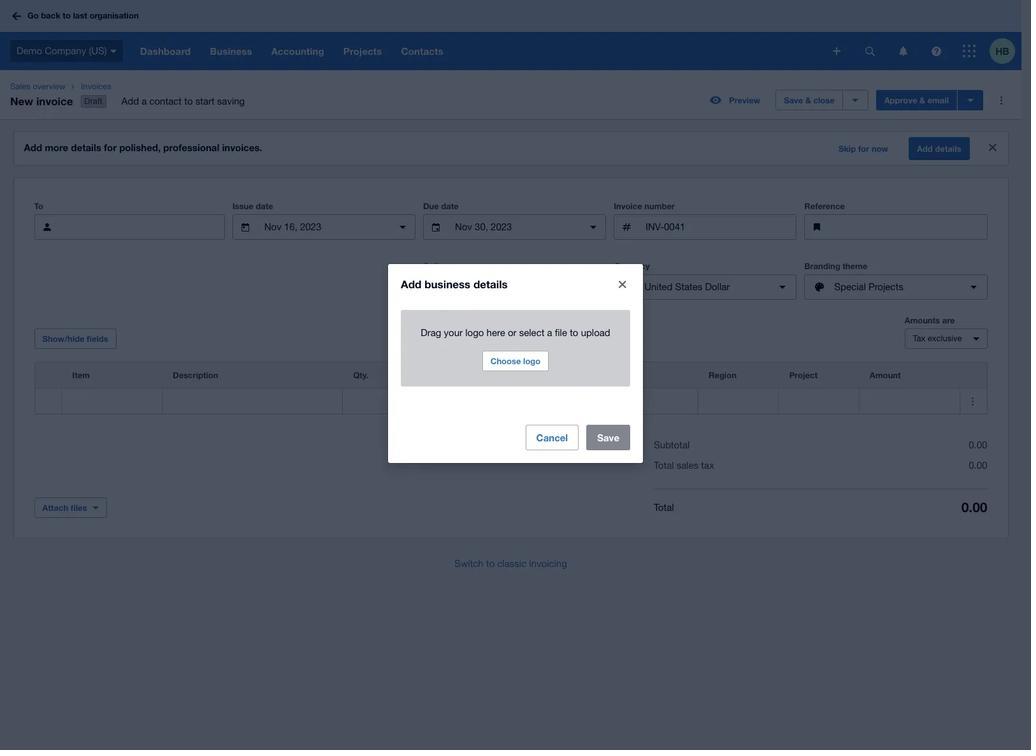 Task type: describe. For each thing, give the bounding box(es) containing it.
0 horizontal spatial for
[[104, 142, 117, 153]]

total for total sales tax
[[654, 460, 674, 471]]

sales overview link
[[5, 80, 71, 93]]

to inside add business details dialog
[[570, 327, 579, 338]]

are
[[943, 315, 956, 325]]

account
[[508, 370, 541, 380]]

tax exclusive button
[[905, 329, 988, 349]]

0.00 for subtotal
[[970, 440, 988, 450]]

demo company (us) button
[[0, 32, 131, 70]]

choose
[[491, 356, 521, 366]]

invoicing
[[530, 558, 567, 569]]

choose logo button
[[483, 350, 549, 371]]

switch to classic invoicing
[[455, 558, 567, 569]]

save & close button
[[776, 90, 844, 110]]

tax for tax rate
[[609, 370, 622, 380]]

sales
[[677, 460, 699, 471]]

switch
[[455, 558, 484, 569]]

go
[[27, 10, 39, 21]]

contact element
[[34, 214, 225, 240]]

Reference text field
[[836, 215, 988, 239]]

add for add details
[[918, 144, 934, 154]]

0.00 for total sales tax
[[970, 460, 988, 471]]

drag
[[421, 327, 442, 338]]

invoice
[[36, 94, 73, 108]]

price
[[407, 370, 428, 380]]

Due date text field
[[454, 215, 576, 239]]

start
[[196, 96, 215, 107]]

branding
[[805, 261, 841, 271]]

add for add business details
[[401, 277, 422, 291]]

To text field
[[65, 215, 224, 239]]

skip
[[839, 144, 857, 154]]

files
[[71, 503, 87, 513]]

special
[[835, 281, 867, 292]]

invoices
[[81, 82, 111, 91]]

show/hide
[[42, 334, 84, 344]]

Description text field
[[163, 389, 343, 413]]

united
[[645, 281, 673, 292]]

add more details for polished, professional invoices. status
[[14, 132, 1009, 165]]

add business details
[[401, 277, 508, 291]]

contact
[[149, 96, 182, 107]]

navigation inside the hb banner
[[131, 32, 825, 70]]

states
[[676, 281, 703, 292]]

tax
[[702, 460, 715, 471]]

sales overview
[[10, 82, 66, 91]]

amount
[[870, 370, 901, 380]]

skip for now button
[[832, 138, 897, 159]]

draft
[[84, 96, 103, 106]]

payments
[[451, 261, 490, 271]]

add details
[[918, 144, 962, 154]]

issue
[[233, 201, 254, 211]]

close image
[[610, 271, 636, 297]]

special projects button
[[805, 274, 988, 300]]

hb
[[996, 45, 1010, 56]]

add details button
[[909, 137, 970, 160]]

& for email
[[920, 95, 926, 105]]

date for issue date
[[256, 201, 273, 211]]

preview button
[[703, 90, 769, 110]]

description
[[173, 370, 218, 380]]

new invoice
[[10, 94, 73, 108]]

go back to last organisation
[[27, 10, 139, 21]]

0 horizontal spatial logo
[[466, 327, 484, 338]]

to inside the hb banner
[[63, 10, 71, 21]]

preview
[[730, 95, 761, 105]]

tax rate
[[609, 370, 640, 380]]

united states dollar
[[645, 281, 730, 292]]

save for save & close
[[785, 95, 804, 105]]

classic
[[498, 558, 527, 569]]

date for due date
[[442, 201, 459, 211]]

add button
[[458, 274, 504, 295]]

exclusive
[[928, 334, 963, 343]]

invoices link
[[76, 80, 255, 93]]

demo
[[17, 45, 42, 56]]

total for total
[[654, 502, 674, 513]]

professional
[[163, 142, 220, 153]]

2 horizontal spatial svg image
[[964, 45, 976, 57]]

cancel button
[[526, 424, 579, 450]]

invoice number element
[[614, 214, 797, 240]]

Price field
[[397, 389, 497, 413]]

reference
[[805, 201, 846, 211]]

add for add a contact to start saving
[[122, 96, 139, 107]]

subtotal
[[654, 440, 690, 450]]

projects
[[869, 281, 904, 292]]

(us)
[[89, 45, 107, 56]]

company
[[45, 45, 86, 56]]

svg image inside the demo company (us) popup button
[[110, 50, 117, 53]]

organisation
[[90, 10, 139, 21]]

back
[[41, 10, 60, 21]]

add for add
[[465, 279, 481, 290]]

none
[[423, 279, 448, 290]]

more date options image
[[390, 214, 416, 240]]

due date
[[423, 201, 459, 211]]



Task type: vqa. For each thing, say whether or not it's contained in the screenshot.
Here
yes



Task type: locate. For each thing, give the bounding box(es) containing it.
add a contact to start saving
[[122, 96, 245, 107]]

number
[[645, 201, 675, 211]]

svg image left hb
[[964, 45, 976, 57]]

0 vertical spatial total
[[654, 460, 674, 471]]

0 horizontal spatial save
[[598, 431, 620, 443]]

&
[[806, 95, 812, 105], [920, 95, 926, 105]]

add left contact
[[122, 96, 139, 107]]

for left polished,
[[104, 142, 117, 153]]

1 horizontal spatial a
[[548, 327, 553, 338]]

date right issue
[[256, 201, 273, 211]]

Issue date text field
[[263, 215, 385, 239]]

1 horizontal spatial save
[[785, 95, 804, 105]]

1 horizontal spatial for
[[859, 144, 870, 154]]

close
[[814, 95, 835, 105]]

2 date from the left
[[442, 201, 459, 211]]

to left last
[[63, 10, 71, 21]]

Invoice number text field
[[645, 215, 797, 239]]

logo inside button
[[524, 356, 541, 366]]

theme
[[843, 261, 868, 271]]

to right file on the right top
[[570, 327, 579, 338]]

to left "start"
[[184, 96, 193, 107]]

online payments
[[423, 261, 490, 271]]

a inside dialog
[[548, 327, 553, 338]]

last
[[73, 10, 87, 21]]

1 vertical spatial save
[[598, 431, 620, 443]]

total sales tax
[[654, 460, 715, 471]]

for left now
[[859, 144, 870, 154]]

add inside the add button
[[465, 279, 481, 290]]

fields
[[87, 334, 108, 344]]

0 vertical spatial a
[[142, 96, 147, 107]]

tax exclusive
[[914, 334, 963, 343]]

total down subtotal
[[654, 460, 674, 471]]

& for close
[[806, 95, 812, 105]]

a left file on the right top
[[548, 327, 553, 338]]

add down payments
[[465, 279, 481, 290]]

2 total from the top
[[654, 502, 674, 513]]

drag your logo here or select a file to upload
[[421, 327, 611, 338]]

0 vertical spatial 0.00
[[970, 440, 988, 450]]

add for add more details for polished, professional invoices.
[[24, 142, 42, 153]]

cancel
[[537, 431, 568, 443]]

0 vertical spatial tax
[[914, 334, 926, 343]]

date right due
[[442, 201, 459, 211]]

united states dollar button
[[614, 274, 797, 300]]

1 & from the left
[[806, 95, 812, 105]]

saving
[[217, 96, 245, 107]]

save button
[[587, 424, 631, 450]]

tax left rate
[[609, 370, 622, 380]]

amounts are
[[905, 315, 956, 325]]

svg image right the (us)
[[110, 50, 117, 53]]

polished,
[[119, 142, 161, 153]]

branding theme
[[805, 261, 868, 271]]

details inside add business details dialog
[[474, 277, 508, 291]]

select
[[520, 327, 545, 338]]

1 horizontal spatial logo
[[524, 356, 541, 366]]

Quantity field
[[343, 389, 397, 413]]

special projects
[[835, 281, 904, 292]]

2 & from the left
[[920, 95, 926, 105]]

item
[[72, 370, 90, 380]]

& inside "button"
[[806, 95, 812, 105]]

2 horizontal spatial details
[[936, 144, 962, 154]]

svg image inside go back to last organisation link
[[12, 12, 21, 20]]

upload
[[581, 327, 611, 338]]

attach files
[[42, 503, 87, 513]]

approve
[[885, 95, 918, 105]]

1 vertical spatial 0.00
[[970, 460, 988, 471]]

approve & email button
[[877, 90, 958, 110]]

a
[[142, 96, 147, 107], [548, 327, 553, 338]]

1 horizontal spatial details
[[474, 277, 508, 291]]

to
[[34, 201, 43, 211]]

here
[[487, 327, 506, 338]]

to right "switch"
[[487, 558, 495, 569]]

tax down amounts
[[914, 334, 926, 343]]

attach files button
[[34, 498, 107, 518]]

save inside "button"
[[785, 95, 804, 105]]

1 vertical spatial a
[[548, 327, 553, 338]]

amounts
[[905, 315, 941, 325]]

add business details dialog
[[388, 264, 644, 463]]

details right more
[[71, 142, 101, 153]]

svg image
[[866, 46, 875, 56], [900, 46, 908, 56], [932, 46, 942, 56], [834, 47, 841, 55]]

details inside add details button
[[936, 144, 962, 154]]

0 horizontal spatial tax
[[609, 370, 622, 380]]

1 total from the top
[[654, 460, 674, 471]]

1 horizontal spatial tax
[[914, 334, 926, 343]]

1 horizontal spatial date
[[442, 201, 459, 211]]

demo company (us)
[[17, 45, 107, 56]]

due
[[423, 201, 439, 211]]

1 vertical spatial tax
[[609, 370, 622, 380]]

2 vertical spatial 0.00
[[962, 499, 988, 515]]

file
[[555, 327, 568, 338]]

hb banner
[[0, 0, 1022, 70]]

add left more
[[24, 142, 42, 153]]

add
[[122, 96, 139, 107], [24, 142, 42, 153], [918, 144, 934, 154], [401, 277, 422, 291], [465, 279, 481, 290]]

svg image left go
[[12, 12, 21, 20]]

details for add business details
[[474, 277, 508, 291]]

new
[[10, 94, 33, 108]]

add more details for polished, professional invoices.
[[24, 142, 262, 153]]

logo left here
[[466, 327, 484, 338]]

dollar
[[706, 281, 730, 292]]

0.00
[[970, 440, 988, 450], [970, 460, 988, 471], [962, 499, 988, 515]]

currency
[[614, 261, 650, 271]]

tax inside invoice line item list element
[[609, 370, 622, 380]]

add inside add details button
[[918, 144, 934, 154]]

1 horizontal spatial svg image
[[110, 50, 117, 53]]

business
[[425, 277, 471, 291]]

Amount field
[[860, 389, 960, 413]]

more
[[45, 142, 68, 153]]

svg image
[[12, 12, 21, 20], [964, 45, 976, 57], [110, 50, 117, 53]]

to inside button
[[487, 558, 495, 569]]

0 horizontal spatial date
[[256, 201, 273, 211]]

add right now
[[918, 144, 934, 154]]

show/hide fields
[[42, 334, 108, 344]]

0 vertical spatial logo
[[466, 327, 484, 338]]

1 vertical spatial total
[[654, 502, 674, 513]]

attach
[[42, 503, 68, 513]]

rate
[[624, 370, 640, 380]]

0 horizontal spatial svg image
[[12, 12, 21, 20]]

project
[[790, 370, 818, 380]]

save & close
[[785, 95, 835, 105]]

0 horizontal spatial a
[[142, 96, 147, 107]]

save right cancel 'button'
[[598, 431, 620, 443]]

choose logo
[[491, 356, 541, 366]]

& left email
[[920, 95, 926, 105]]

details down email
[[936, 144, 962, 154]]

1 date from the left
[[256, 201, 273, 211]]

go back to last organisation link
[[8, 5, 146, 27]]

region
[[709, 370, 737, 380]]

0 vertical spatial save
[[785, 95, 804, 105]]

0 horizontal spatial details
[[71, 142, 101, 153]]

a left contact
[[142, 96, 147, 107]]

tax for tax exclusive
[[914, 334, 926, 343]]

invoice
[[614, 201, 643, 211]]

hb button
[[990, 32, 1022, 70]]

& left close
[[806, 95, 812, 105]]

1 vertical spatial logo
[[524, 356, 541, 366]]

save for save
[[598, 431, 620, 443]]

qty.
[[353, 370, 369, 380]]

issue date
[[233, 201, 273, 211]]

total down the total sales tax
[[654, 502, 674, 513]]

tax
[[914, 334, 926, 343], [609, 370, 622, 380]]

1 horizontal spatial &
[[920, 95, 926, 105]]

tax inside popup button
[[914, 334, 926, 343]]

save left close
[[785, 95, 804, 105]]

for inside button
[[859, 144, 870, 154]]

details for add more details for polished, professional invoices.
[[71, 142, 101, 153]]

switch to classic invoicing button
[[445, 551, 578, 577]]

invoices.
[[222, 142, 262, 153]]

email
[[928, 95, 950, 105]]

logo up the account
[[524, 356, 541, 366]]

& inside button
[[920, 95, 926, 105]]

skip for now
[[839, 144, 889, 154]]

for
[[104, 142, 117, 153], [859, 144, 870, 154]]

0 horizontal spatial &
[[806, 95, 812, 105]]

your
[[444, 327, 463, 338]]

details
[[71, 142, 101, 153], [936, 144, 962, 154], [474, 277, 508, 291]]

or
[[508, 327, 517, 338]]

date
[[256, 201, 273, 211], [442, 201, 459, 211]]

details down payments
[[474, 277, 508, 291]]

invoice number
[[614, 201, 675, 211]]

invoice line item list element
[[34, 362, 988, 415]]

add inside add business details dialog
[[401, 277, 422, 291]]

approve & email
[[885, 95, 950, 105]]

navigation
[[131, 32, 825, 70]]

save inside button
[[598, 431, 620, 443]]

sales
[[10, 82, 30, 91]]

add left none
[[401, 277, 422, 291]]

logo
[[466, 327, 484, 338], [524, 356, 541, 366]]

more date options image
[[581, 214, 607, 240]]



